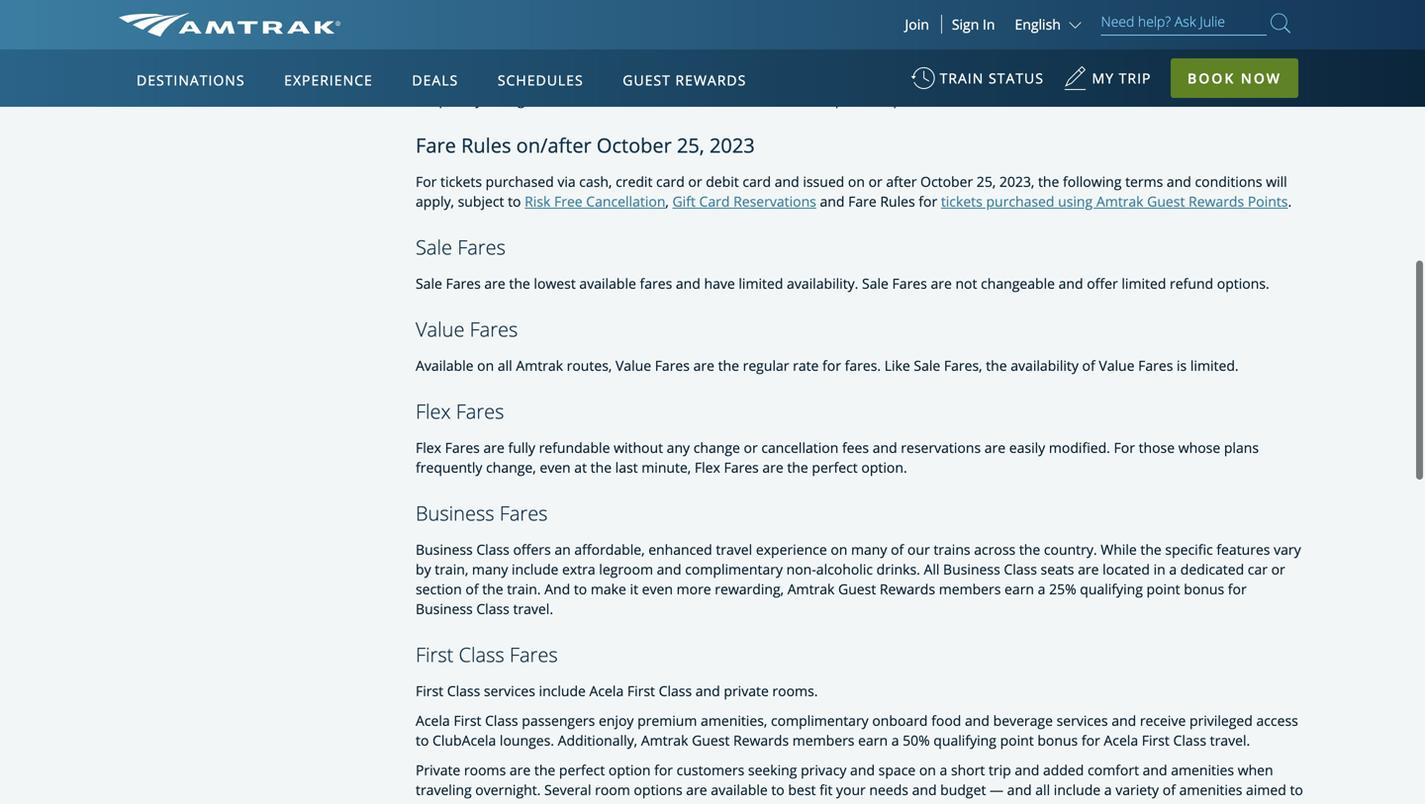 Task type: describe. For each thing, give the bounding box(es) containing it.
experience
[[284, 71, 373, 90]]

fares down available
[[456, 398, 504, 425]]

change for flex
[[694, 438, 740, 457]]

fares up 2023
[[747, 90, 782, 109]]

fares,
[[944, 356, 982, 375]]

2 vertical spatial flexible
[[695, 90, 744, 109]]

50%
[[903, 732, 930, 750]]

country.
[[1044, 540, 1097, 559]]

fully for flexible
[[531, 70, 559, 89]]

destinations
[[137, 71, 245, 90]]

banner containing join
[[0, 0, 1425, 457]]

book now
[[1188, 69, 1282, 88]]

qualifying inside acela first class passengers enjoy premium amenities, complimentary onboard food and beverage services and receive privileged access to clubacela lounges. additionally, amtrak guest rewards members earn a 50% qualifying point bonus for acela first class travel.
[[934, 732, 997, 750]]

members inside 'business class offers an affordable, enhanced travel experience on many of our trains across the country. while the specific features vary by train, many include extra legroom and complimentary non-alcoholic drinks. all business class seats are located in a dedicated car or section of the train. and to make it even more rewarding, amtrak guest rewards members earn a 25% qualifying point bonus for business class travel.'
[[939, 580, 1001, 599]]

experience
[[756, 540, 827, 559]]

fares down flexible fares at the left of the page
[[468, 70, 503, 89]]

in
[[1154, 560, 1166, 579]]

bonus inside 'business class offers an affordable, enhanced travel experience on many of our trains across the country. while the specific features vary by train, many include extra legroom and complimentary non-alcoholic drinks. all business class seats are located in a dedicated car or section of the train. and to make it even more rewarding, amtrak guest rewards members earn a 25% qualifying point bonus for business class travel.'
[[1184, 580, 1224, 599]]

rewards inside 'business class offers an affordable, enhanced travel experience on many of our trains across the country. while the specific features vary by train, many include extra legroom and complimentary non-alcoholic drinks. all business class seats are located in a dedicated car or section of the train. and to make it even more rewarding, amtrak guest rewards members earn a 25% qualifying point bonus for business class travel.'
[[880, 580, 935, 599]]

Please enter your search item search field
[[1101, 10, 1267, 36]]

1 vertical spatial include
[[539, 682, 586, 701]]

on down value fares
[[477, 356, 494, 375]]

fares
[[640, 274, 672, 293]]

fares down sale fares
[[446, 274, 481, 293]]

seats
[[1041, 560, 1074, 579]]

business fares
[[416, 500, 548, 527]]

beverage
[[993, 712, 1053, 731]]

fares down subject
[[457, 234, 506, 261]]

amtrak inside acela first class passengers enjoy premium amenities, complimentary onboard food and beverage services and receive privileged access to clubacela lounges. additionally, amtrak guest rewards members earn a 50% qualifying point bonus for acela first class travel.
[[641, 732, 688, 750]]

tickets inside for tickets purchased via cash, credit card or debit card and issued on or after october 25, 2023, the following terms and conditions will apply, subject to
[[440, 172, 482, 191]]

sale right availability.
[[862, 274, 889, 293]]

option. for flex
[[861, 458, 907, 477]]

deals button
[[404, 52, 466, 108]]

0 vertical spatial fare
[[416, 132, 456, 159]]

and
[[545, 580, 570, 599]]

class down business fares
[[476, 540, 510, 559]]

easily for flex fares are fully refundable without any change or cancellation fees and reservations are easily modified. for those whose plans frequently change, even at the last minute, flex fares are the perfect option.
[[1009, 438, 1045, 457]]

a right in
[[1169, 560, 1177, 579]]

minute, for flexible
[[642, 90, 691, 109]]

rewards down the conditions
[[1189, 192, 1244, 211]]

sale down sale fares
[[416, 274, 442, 293]]

rooms
[[464, 761, 506, 780]]

train status link
[[911, 59, 1044, 108]]

train.
[[507, 580, 541, 599]]

flex for flex fares
[[416, 398, 451, 425]]

sign in button
[[952, 15, 995, 34]]

private rooms are the perfect option for customers seeking privacy and space on a short trip and added comfort and amenities when traveling overnight. several room options are available to best fit your needs and budget — and all include a variety of amenities aimed to enhance your trip.
[[416, 761, 1303, 805]]

dedicated
[[1181, 560, 1244, 579]]

points
[[1248, 192, 1288, 211]]

all
[[924, 560, 940, 579]]

travel. inside 'business class offers an affordable, enhanced travel experience on many of our trains across the country. while the specific features vary by train, many include extra legroom and complimentary non-alcoholic drinks. all business class seats are located in a dedicated car or section of the train. and to make it even more rewarding, amtrak guest rewards members earn a 25% qualifying point bonus for business class travel.'
[[513, 600, 553, 619]]

and right terms
[[1167, 172, 1192, 191]]

or inside 'business class offers an affordable, enhanced travel experience on many of our trains across the country. while the specific features vary by train, many include extra legroom and complimentary non-alcoholic drinks. all business class seats are located in a dedicated car or section of the train. and to make it even more rewarding, amtrak guest rewards members earn a 25% qualifying point bonus for business class travel.'
[[1271, 560, 1285, 579]]

without for flexible
[[637, 70, 686, 89]]

seeking
[[748, 761, 797, 780]]

and down space
[[912, 781, 937, 800]]

guest down terms
[[1147, 192, 1185, 211]]

while
[[1101, 540, 1137, 559]]

to down seeking
[[771, 781, 785, 800]]

—
[[990, 781, 1004, 800]]

0 horizontal spatial value
[[416, 316, 465, 343]]

0 horizontal spatial services
[[484, 682, 535, 701]]

flex for flex fares are fully refundable without any change or cancellation fees and reservations are easily modified. for those whose plans frequently change, even at the last minute, flex fares are the perfect option.
[[416, 438, 441, 457]]

and up the needs
[[850, 761, 875, 780]]

sale fares are the lowest available fares and have limited availability. sale fares are not changeable and offer limited refund options.
[[416, 274, 1270, 293]]

limited.
[[1191, 356, 1239, 375]]

trains
[[934, 540, 971, 559]]

the left regular
[[718, 356, 739, 375]]

last for flexible
[[615, 90, 638, 109]]

plans for flex fares are fully refundable without any change or cancellation fees and reservations are easily modified. for those whose plans frequently change, even at the last minute, flex fares are the perfect option.
[[1224, 438, 1259, 457]]

any for flex
[[667, 438, 690, 457]]

an
[[555, 540, 571, 559]]

traveling
[[416, 781, 472, 800]]

train
[[940, 69, 984, 88]]

enhance
[[416, 801, 471, 805]]

the right across
[[1019, 540, 1040, 559]]

0 horizontal spatial 25,
[[677, 132, 704, 159]]

privacy
[[801, 761, 847, 780]]

and right "food"
[[965, 712, 990, 731]]

of inside private rooms are the perfect option for customers seeking privacy and space on a short trip and added comfort and amenities when traveling overnight. several room options are available to best fit your needs and budget — and all include a variety of amenities aimed to enhance your trip.
[[1163, 781, 1176, 800]]

refundable for flex
[[539, 438, 610, 457]]

2 horizontal spatial acela
[[1104, 732, 1138, 750]]

sale right like
[[914, 356, 941, 375]]

options
[[634, 781, 683, 800]]

option. for flexible
[[885, 90, 931, 109]]

a left short
[[940, 761, 948, 780]]

needs
[[869, 781, 909, 800]]

1 horizontal spatial acela
[[589, 682, 624, 701]]

class up premium
[[659, 682, 692, 701]]

services inside acela first class passengers enjoy premium amenities, complimentary onboard food and beverage services and receive privileged access to clubacela lounges. additionally, amtrak guest rewards members earn a 50% qualifying point bonus for acela first class travel.
[[1057, 712, 1108, 731]]

and up variety
[[1143, 761, 1168, 780]]

following
[[1063, 172, 1122, 191]]

lounges.
[[500, 732, 554, 750]]

travel. inside acela first class passengers enjoy premium amenities, complimentary onboard food and beverage services and receive privileged access to clubacela lounges. additionally, amtrak guest rewards members earn a 50% qualifying point bonus for acela first class travel.
[[1210, 732, 1250, 750]]

fares right routes,
[[655, 356, 690, 375]]

my
[[1092, 69, 1115, 88]]

modified. for flexible fares are fully refundable without any change or cancellation fees and reservations are easily modified. for those whose plans frequently change, even at the last minute, flexible fares are the perfect option.
[[1072, 70, 1134, 89]]

value fares
[[416, 316, 518, 343]]

and inside flex fares are fully refundable without any change or cancellation fees and reservations are easily modified. for those whose plans frequently change, even at the last minute, flex fares are the perfect option.
[[873, 438, 897, 457]]

or left after
[[869, 172, 883, 191]]

guest rewards button
[[615, 52, 755, 108]]

acela first class passengers enjoy premium amenities, complimentary onboard food and beverage services and receive privileged access to clubacela lounges. additionally, amtrak guest rewards members earn a 50% qualifying point bonus for acela first class travel.
[[416, 712, 1298, 750]]

0 vertical spatial available
[[579, 274, 636, 293]]

rooms.
[[772, 682, 818, 701]]

rate
[[793, 356, 819, 375]]

fares down flex fares
[[445, 438, 480, 457]]

my trip
[[1092, 69, 1151, 88]]

the left train.
[[482, 580, 503, 599]]

vary
[[1274, 540, 1301, 559]]

reservations
[[734, 192, 816, 211]]

1 vertical spatial purchased
[[986, 192, 1055, 211]]

on inside for tickets purchased via cash, credit card or debit card and issued on or after october 25, 2023, the following terms and conditions will apply, subject to
[[848, 172, 865, 191]]

destinations button
[[129, 52, 253, 108]]

class down section
[[459, 641, 505, 669]]

1 vertical spatial amenities
[[1179, 781, 1243, 800]]

cancellation for flexible
[[785, 70, 862, 89]]

fees for flex
[[842, 438, 869, 457]]

even for flex
[[540, 458, 571, 477]]

include inside private rooms are the perfect option for customers seeking privacy and space on a short trip and added comfort and amenities when traveling overnight. several room options are available to best fit your needs and budget — and all include a variety of amenities aimed to enhance your trip.
[[1054, 781, 1101, 800]]

guest rewards
[[623, 71, 747, 90]]

not
[[956, 274, 977, 293]]

flexible for flexible fares
[[416, 30, 482, 57]]

fares left is
[[1138, 356, 1173, 375]]

issued
[[803, 172, 845, 191]]

1 limited from the left
[[739, 274, 783, 293]]

fares left not
[[892, 274, 927, 293]]

1 horizontal spatial fare
[[848, 192, 877, 211]]

train,
[[435, 560, 468, 579]]

additionally,
[[558, 732, 638, 750]]

section
[[416, 580, 462, 599]]

and inside 'business class offers an affordable, enhanced travel experience on many of our trains across the country. while the specific features vary by train, many include extra legroom and complimentary non-alcoholic drinks. all business class seats are located in a dedicated car or section of the train. and to make it even more rewarding, amtrak guest rewards members earn a 25% qualifying point bonus for business class travel.'
[[657, 560, 682, 579]]

the up experience
[[787, 458, 808, 477]]

option
[[609, 761, 651, 780]]

best
[[788, 781, 816, 800]]

available
[[416, 356, 474, 375]]

gift
[[673, 192, 696, 211]]

bonus inside acela first class passengers enjoy premium amenities, complimentary onboard food and beverage services and receive privileged access to clubacela lounges. additionally, amtrak guest rewards members earn a 50% qualifying point bonus for acela first class travel.
[[1038, 732, 1078, 750]]

2 vertical spatial flex
[[695, 458, 720, 477]]

the up 'issued' on the right top of the page
[[810, 90, 832, 109]]

lowest
[[534, 274, 576, 293]]

and left have
[[676, 274, 701, 293]]

1 horizontal spatial tickets
[[941, 192, 983, 211]]

debit
[[706, 172, 739, 191]]

even inside 'business class offers an affordable, enhanced travel experience on many of our trains across the country. while the specific features vary by train, many include extra legroom and complimentary non-alcoholic drinks. all business class seats are located in a dedicated car or section of the train. and to make it even more rewarding, amtrak guest rewards members earn a 25% qualifying point bonus for business class travel.'
[[642, 580, 673, 599]]

last for flex
[[615, 458, 638, 477]]

or up gift
[[688, 172, 702, 191]]

,
[[666, 192, 669, 211]]

sale down apply,
[[416, 234, 452, 261]]

available inside private rooms are the perfect option for customers seeking privacy and space on a short trip and added comfort and amenities when traveling overnight. several room options are available to best fit your needs and budget — and all include a variety of amenities aimed to enhance your trip.
[[711, 781, 768, 800]]

english button
[[1015, 15, 1086, 34]]

subject
[[458, 192, 504, 211]]

deals
[[412, 71, 458, 90]]

the right fares,
[[986, 356, 1007, 375]]

flex fares
[[416, 398, 504, 425]]

guest inside acela first class passengers enjoy premium amenities, complimentary onboard food and beverage services and receive privileged access to clubacela lounges. additionally, amtrak guest rewards members earn a 50% qualifying point bonus for acela first class travel.
[[692, 732, 730, 750]]

a left 25%
[[1038, 580, 1046, 599]]

or inside 'flexible fares are fully refundable without any change or cancellation fees and reservations are easily modified. for those whose plans frequently change, even at the last minute, flexible fares are the perfect option.'
[[767, 70, 781, 89]]

trip.
[[508, 801, 534, 805]]

of down train,
[[466, 580, 479, 599]]

class down train.
[[476, 600, 510, 619]]

book
[[1188, 69, 1235, 88]]

without for flex
[[614, 438, 663, 457]]

change for flexible
[[717, 70, 764, 89]]

and down 'issued' on the right top of the page
[[820, 192, 845, 211]]

fares up available
[[470, 316, 518, 343]]

and inside 'flexible fares are fully refundable without any change or cancellation fees and reservations are easily modified. for those whose plans frequently change, even at the last minute, flexible fares are the perfect option.'
[[896, 70, 921, 89]]

class up lounges.
[[485, 712, 518, 731]]

and left 'receive'
[[1112, 712, 1136, 731]]

business class offers an affordable, enhanced travel experience on many of our trains across the country. while the specific features vary by train, many include extra legroom and complimentary non-alcoholic drinks. all business class seats are located in a dedicated car or section of the train. and to make it even more rewarding, amtrak guest rewards members earn a 25% qualifying point bonus for business class travel.
[[416, 540, 1301, 619]]

sign
[[952, 15, 979, 34]]

class down across
[[1004, 560, 1037, 579]]

on inside 'business class offers an affordable, enhanced travel experience on many of our trains across the country. while the specific features vary by train, many include extra legroom and complimentary non-alcoholic drinks. all business class seats are located in a dedicated car or section of the train. and to make it even more rewarding, amtrak guest rewards members earn a 25% qualifying point bonus for business class travel.'
[[831, 540, 848, 559]]

rewards inside popup button
[[676, 71, 747, 90]]

to right aimed
[[1290, 781, 1303, 800]]

point inside 'business class offers an affordable, enhanced travel experience on many of our trains across the country. while the specific features vary by train, many include extra legroom and complimentary non-alcoholic drinks. all business class seats are located in a dedicated car or section of the train. and to make it even more rewarding, amtrak guest rewards members earn a 25% qualifying point bonus for business class travel.'
[[1147, 580, 1180, 599]]

2 card from the left
[[743, 172, 771, 191]]

short
[[951, 761, 985, 780]]

amtrak left routes,
[[516, 356, 563, 375]]

1 vertical spatial your
[[475, 801, 504, 805]]

added
[[1043, 761, 1084, 780]]

0 vertical spatial amenities
[[1171, 761, 1234, 780]]

2023
[[710, 132, 755, 159]]

first class fares
[[416, 641, 558, 669]]

apply,
[[416, 192, 454, 211]]

enhanced
[[648, 540, 712, 559]]

risk free cancellation link
[[525, 192, 666, 211]]

to inside for tickets purchased via cash, credit card or debit card and issued on or after october 25, 2023, the following terms and conditions will apply, subject to
[[508, 192, 521, 211]]

car
[[1248, 560, 1268, 579]]

premium
[[638, 712, 697, 731]]

point inside acela first class passengers enjoy premium amenities, complimentary onboard food and beverage services and receive privileged access to clubacela lounges. additionally, amtrak guest rewards members earn a 50% qualifying point bonus for acela first class travel.
[[1000, 732, 1034, 750]]

to inside 'business class offers an affordable, enhanced travel experience on many of our trains across the country. while the specific features vary by train, many include extra legroom and complimentary non-alcoholic drinks. all business class seats are located in a dedicated car or section of the train. and to make it even more rewarding, amtrak guest rewards members earn a 25% qualifying point bonus for business class travel.'
[[574, 580, 587, 599]]

reservations for flexible
[[924, 70, 1004, 89]]

fares.
[[845, 356, 881, 375]]

october inside for tickets purchased via cash, credit card or debit card and issued on or after october 25, 2023, the following terms and conditions will apply, subject to
[[921, 172, 973, 191]]

food
[[932, 712, 961, 731]]

flex fares are fully refundable without any change or cancellation fees and reservations are easily modified. for those whose plans frequently change, even at the last minute, flex fares are the perfect option.
[[416, 438, 1259, 477]]

25, inside for tickets purchased via cash, credit card or debit card and issued on or after october 25, 2023, the following terms and conditions will apply, subject to
[[977, 172, 996, 191]]

of right availability
[[1082, 356, 1095, 375]]

budget
[[940, 781, 986, 800]]

enjoy
[[599, 712, 634, 731]]

1 horizontal spatial many
[[851, 540, 887, 559]]

flexible fares are fully refundable without any change or cancellation fees and reservations are easily modified. for those whose plans frequently change, even at the last minute, flexible fares are the perfect option.
[[416, 70, 1282, 109]]

fares up travel
[[724, 458, 759, 477]]



Task type: locate. For each thing, give the bounding box(es) containing it.
0 vertical spatial rules
[[461, 132, 511, 159]]

fees for flexible
[[866, 70, 892, 89]]

change inside 'flexible fares are fully refundable without any change or cancellation fees and reservations are easily modified. for those whose plans frequently change, even at the last minute, flexible fares are the perfect option.'
[[717, 70, 764, 89]]

1 vertical spatial any
[[667, 438, 690, 457]]

0 vertical spatial whose
[[1202, 70, 1244, 89]]

0 horizontal spatial qualifying
[[934, 732, 997, 750]]

refundable inside 'flexible fares are fully refundable without any change or cancellation fees and reservations are easily modified. for those whose plans frequently change, even at the last minute, flexible fares are the perfect option.'
[[562, 70, 633, 89]]

25, left 2023,
[[977, 172, 996, 191]]

whose for flex fares are fully refundable without any change or cancellation fees and reservations are easily modified. for those whose plans frequently change, even at the last minute, flex fares are the perfect option.
[[1179, 438, 1221, 457]]

complimentary inside acela first class passengers enjoy premium amenities, complimentary onboard food and beverage services and receive privileged access to clubacela lounges. additionally, amtrak guest rewards members earn a 50% qualifying point bonus for acela first class travel.
[[771, 712, 869, 731]]

flexible for flexible fares are fully refundable without any change or cancellation fees and reservations are easily modified. for those whose plans frequently change, even at the last minute, flexible fares are the perfect option.
[[416, 70, 465, 89]]

offers
[[513, 540, 551, 559]]

2 minute, from the top
[[642, 458, 691, 477]]

change, inside flex fares are fully refundable without any change or cancellation fees and reservations are easily modified. for those whose plans frequently change, even at the last minute, flex fares are the perfect option.
[[486, 458, 536, 477]]

application
[[192, 165, 667, 442]]

perfect for flexible
[[835, 90, 881, 109]]

amenities,
[[701, 712, 767, 731]]

will
[[1266, 172, 1287, 191]]

guest inside 'business class offers an affordable, enhanced travel experience on many of our trains across the country. while the specific features vary by train, many include extra legroom and complimentary non-alcoholic drinks. all business class seats are located in a dedicated car or section of the train. and to make it even more rewarding, amtrak guest rewards members earn a 25% qualifying point bonus for business class travel.'
[[838, 580, 876, 599]]

without inside 'flexible fares are fully refundable without any change or cancellation fees and reservations are easily modified. for those whose plans frequently change, even at the last minute, flexible fares are the perfect option.'
[[637, 70, 686, 89]]

1 vertical spatial those
[[1139, 438, 1175, 457]]

1 vertical spatial members
[[793, 732, 855, 750]]

2 horizontal spatial value
[[1099, 356, 1135, 375]]

or right car
[[1271, 560, 1285, 579]]

for inside for tickets purchased via cash, credit card or debit card and issued on or after october 25, 2023, the following terms and conditions will apply, subject to
[[416, 172, 437, 191]]

now
[[1241, 69, 1282, 88]]

legroom
[[599, 560, 653, 579]]

fully inside 'flexible fares are fully refundable without any change or cancellation fees and reservations are easily modified. for those whose plans frequently change, even at the last minute, flexible fares are the perfect option.'
[[531, 70, 559, 89]]

value left is
[[1099, 356, 1135, 375]]

limited
[[739, 274, 783, 293], [1122, 274, 1166, 293]]

earn inside 'business class offers an affordable, enhanced travel experience on many of our trains across the country. while the specific features vary by train, many include extra legroom and complimentary non-alcoholic drinks. all business class seats are located in a dedicated car or section of the train. and to make it even more rewarding, amtrak guest rewards members earn a 25% qualifying point bonus for business class travel.'
[[1005, 580, 1034, 599]]

for inside 'flexible fares are fully refundable without any change or cancellation fees and reservations are easily modified. for those whose plans frequently change, even at the last minute, flexible fares are the perfect option.'
[[1137, 70, 1158, 89]]

my trip button
[[1064, 59, 1151, 108]]

for inside flex fares are fully refundable without any change or cancellation fees and reservations are easily modified. for those whose plans frequently change, even at the last minute, flex fares are the perfect option.
[[1114, 438, 1135, 457]]

change, down schedules
[[486, 90, 536, 109]]

many up alcoholic
[[851, 540, 887, 559]]

2023,
[[1000, 172, 1035, 191]]

at for flexible
[[574, 90, 587, 109]]

0 horizontal spatial many
[[472, 560, 508, 579]]

travel.
[[513, 600, 553, 619], [1210, 732, 1250, 750]]

all inside private rooms are the perfect option for customers seeking privacy and space on a short trip and added comfort and amenities when traveling overnight. several room options are available to best fit your needs and budget — and all include a variety of amenities aimed to enhance your trip.
[[1036, 781, 1050, 800]]

private
[[416, 761, 461, 780]]

1 horizontal spatial rules
[[880, 192, 915, 211]]

easily down availability
[[1009, 438, 1045, 457]]

easily inside 'flexible fares are fully refundable without any change or cancellation fees and reservations are easily modified. for those whose plans frequently change, even at the last minute, flexible fares are the perfect option.'
[[1033, 70, 1069, 89]]

1 vertical spatial flex
[[416, 438, 441, 457]]

the up in
[[1141, 540, 1162, 559]]

2 last from the top
[[615, 458, 638, 477]]

reservations inside 'flexible fares are fully refundable without any change or cancellation fees and reservations are easily modified. for those whose plans frequently change, even at the last minute, flexible fares are the perfect option.'
[[924, 70, 1004, 89]]

it
[[630, 580, 638, 599]]

1 minute, from the top
[[642, 90, 691, 109]]

fully for flex
[[508, 438, 535, 457]]

purchased down 2023,
[[986, 192, 1055, 211]]

at inside flex fares are fully refundable without any change or cancellation fees and reservations are easily modified. for those whose plans frequently change, even at the last minute, flex fares are the perfect option.
[[574, 458, 587, 477]]

rewards down drinks.
[[880, 580, 935, 599]]

whose down the please enter your search item search field
[[1202, 70, 1244, 89]]

clubacela
[[433, 732, 496, 750]]

change, for flex
[[486, 458, 536, 477]]

reservations for flex
[[901, 438, 981, 457]]

2 horizontal spatial for
[[1137, 70, 1158, 89]]

cancellation inside 'flexible fares are fully refundable without any change or cancellation fees and reservations are easily modified. for those whose plans frequently change, even at the last minute, flexible fares are the perfect option.'
[[785, 70, 862, 89]]

banner
[[0, 0, 1425, 457]]

plans for flexible fares are fully refundable without any change or cancellation fees and reservations are easily modified. for those whose plans frequently change, even at the last minute, flexible fares are the perfect option.
[[1247, 70, 1282, 89]]

and right trip
[[1015, 761, 1040, 780]]

1 vertical spatial modified.
[[1049, 438, 1110, 457]]

0 vertical spatial all
[[498, 356, 512, 375]]

2 vertical spatial perfect
[[559, 761, 605, 780]]

perfect inside flex fares are fully refundable without any change or cancellation fees and reservations are easily modified. for those whose plans frequently change, even at the last minute, flex fares are the perfect option.
[[812, 458, 858, 477]]

change, for flexible
[[486, 90, 536, 109]]

any inside 'flexible fares are fully refundable without any change or cancellation fees and reservations are easily modified. for those whose plans frequently change, even at the last minute, flexible fares are the perfect option.'
[[690, 70, 713, 89]]

cancellation for flex
[[761, 438, 839, 457]]

first
[[416, 641, 454, 669], [416, 682, 444, 701], [627, 682, 655, 701], [454, 712, 481, 731], [1142, 732, 1170, 750]]

on inside private rooms are the perfect option for customers seeking privacy and space on a short trip and added comfort and amenities when traveling overnight. several room options are available to best fit your needs and budget — and all include a variety of amenities aimed to enhance your trip.
[[919, 761, 936, 780]]

fees inside 'flexible fares are fully refundable without any change or cancellation fees and reservations are easily modified. for those whose plans frequently change, even at the last minute, flexible fares are the perfect option.'
[[866, 70, 892, 89]]

1 horizontal spatial travel.
[[1210, 732, 1250, 750]]

point
[[1147, 580, 1180, 599], [1000, 732, 1034, 750]]

are inside 'business class offers an affordable, enhanced travel experience on many of our trains across the country. while the specific features vary by train, many include extra legroom and complimentary non-alcoholic drinks. all business class seats are located in a dedicated car or section of the train. and to make it even more rewarding, amtrak guest rewards members earn a 25% qualifying point bonus for business class travel.'
[[1078, 560, 1099, 579]]

1 horizontal spatial members
[[939, 580, 1001, 599]]

fees inside flex fares are fully refundable without any change or cancellation fees and reservations are easily modified. for those whose plans frequently change, even at the last minute, flex fares are the perfect option.
[[842, 438, 869, 457]]

1 vertical spatial change
[[694, 438, 740, 457]]

frequently up business fares
[[416, 458, 482, 477]]

any for flexible
[[690, 70, 713, 89]]

last down guest rewards
[[615, 90, 638, 109]]

2 at from the top
[[574, 458, 587, 477]]

change inside flex fares are fully refundable without any change or cancellation fees and reservations are easily modified. for those whose plans frequently change, even at the last minute, flex fares are the perfect option.
[[694, 438, 740, 457]]

frequently inside flex fares are fully refundable without any change or cancellation fees and reservations are easily modified. for those whose plans frequently change, even at the last minute, flex fares are the perfect option.
[[416, 458, 482, 477]]

0 vertical spatial at
[[574, 90, 587, 109]]

2 frequently from the top
[[416, 458, 482, 477]]

1 horizontal spatial point
[[1147, 580, 1180, 599]]

all down value fares
[[498, 356, 512, 375]]

credit
[[616, 172, 653, 191]]

1 vertical spatial without
[[614, 438, 663, 457]]

of right variety
[[1163, 781, 1176, 800]]

fees left the train at right
[[866, 70, 892, 89]]

perfect inside 'flexible fares are fully refundable without any change or cancellation fees and reservations are easily modified. for those whose plans frequently change, even at the last minute, flexible fares are the perfect option.'
[[835, 90, 881, 109]]

1 horizontal spatial bonus
[[1184, 580, 1224, 599]]

include up passengers
[[539, 682, 586, 701]]

2 vertical spatial acela
[[1104, 732, 1138, 750]]

1 vertical spatial fees
[[842, 438, 869, 457]]

the up "several"
[[534, 761, 556, 780]]

private
[[724, 682, 769, 701]]

onboard
[[872, 712, 928, 731]]

0 vertical spatial members
[[939, 580, 1001, 599]]

to inside acela first class passengers enjoy premium amenities, complimentary onboard food and beverage services and receive privileged access to clubacela lounges. additionally, amtrak guest rewards members earn a 50% qualifying point bonus for acela first class travel.
[[416, 732, 429, 750]]

amtrak image
[[119, 13, 341, 37]]

by
[[416, 560, 431, 579]]

change, inside 'flexible fares are fully refundable without any change or cancellation fees and reservations are easily modified. for those whose plans frequently change, even at the last minute, flexible fares are the perfect option.'
[[486, 90, 536, 109]]

1 card from the left
[[656, 172, 685, 191]]

point down in
[[1147, 580, 1180, 599]]

even inside 'flexible fares are fully refundable without any change or cancellation fees and reservations are easily modified. for those whose plans frequently change, even at the last minute, flexible fares are the perfect option.'
[[540, 90, 571, 109]]

reservations down sign
[[924, 70, 1004, 89]]

perfect for flex
[[812, 458, 858, 477]]

located
[[1103, 560, 1150, 579]]

on right space
[[919, 761, 936, 780]]

modified. inside flex fares are fully refundable without any change or cancellation fees and reservations are easily modified. for those whose plans frequently change, even at the last minute, flex fares are the perfect option.
[[1049, 438, 1110, 457]]

any inside flex fares are fully refundable without any change or cancellation fees and reservations are easily modified. for those whose plans frequently change, even at the last minute, flex fares are the perfect option.
[[667, 438, 690, 457]]

rewards up seeking
[[733, 732, 789, 750]]

0 vertical spatial qualifying
[[1080, 580, 1143, 599]]

the up affordable,
[[591, 458, 612, 477]]

drinks.
[[877, 560, 920, 579]]

availability
[[1011, 356, 1079, 375]]

0 vertical spatial minute,
[[642, 90, 691, 109]]

earn inside acela first class passengers enjoy premium amenities, complimentary onboard food and beverage services and receive privileged access to clubacela lounges. additionally, amtrak guest rewards members earn a 50% qualifying point bonus for acela first class travel.
[[858, 732, 888, 750]]

flex down available
[[416, 398, 451, 425]]

0 vertical spatial acela
[[589, 682, 624, 701]]

and left offer
[[1059, 274, 1083, 293]]

to
[[508, 192, 521, 211], [574, 580, 587, 599], [416, 732, 429, 750], [771, 781, 785, 800], [1290, 781, 1303, 800]]

0 horizontal spatial available
[[579, 274, 636, 293]]

frequently inside 'flexible fares are fully refundable without any change or cancellation fees and reservations are easily modified. for those whose plans frequently change, even at the last minute, flexible fares are the perfect option.'
[[416, 90, 482, 109]]

card up ,
[[656, 172, 685, 191]]

modified. down availability
[[1049, 438, 1110, 457]]

minute, inside flex fares are fully refundable without any change or cancellation fees and reservations are easily modified. for those whose plans frequently change, even at the last minute, flex fares are the perfect option.
[[642, 458, 691, 477]]

1 vertical spatial last
[[615, 458, 638, 477]]

cancellation inside flex fares are fully refundable without any change or cancellation fees and reservations are easily modified. for those whose plans frequently change, even at the last minute, flex fares are the perfect option.
[[761, 438, 839, 457]]

0 vertical spatial those
[[1162, 70, 1198, 89]]

purchased up risk
[[486, 172, 554, 191]]

1 vertical spatial fare
[[848, 192, 877, 211]]

1 vertical spatial travel.
[[1210, 732, 1250, 750]]

1 horizontal spatial purchased
[[986, 192, 1055, 211]]

amtrak
[[1096, 192, 1144, 211], [516, 356, 563, 375], [788, 580, 835, 599], [641, 732, 688, 750]]

0 vertical spatial flexible
[[416, 30, 482, 57]]

frequently for flex
[[416, 458, 482, 477]]

0 vertical spatial perfect
[[835, 90, 881, 109]]

card up gift card reservations link
[[743, 172, 771, 191]]

2 vertical spatial include
[[1054, 781, 1101, 800]]

frequently for flexible
[[416, 90, 482, 109]]

those for flex fares are fully refundable without any change or cancellation fees and reservations are easily modified. for those whose plans frequently change, even at the last minute, flex fares are the perfect option.
[[1139, 438, 1175, 457]]

fares down train.
[[510, 641, 558, 669]]

members down all
[[939, 580, 1001, 599]]

many
[[851, 540, 887, 559], [472, 560, 508, 579]]

1 horizontal spatial available
[[711, 781, 768, 800]]

1 horizontal spatial october
[[921, 172, 973, 191]]

0 vertical spatial travel.
[[513, 600, 553, 619]]

the right 2023,
[[1038, 172, 1059, 191]]

a inside acela first class passengers enjoy premium amenities, complimentary onboard food and beverage services and receive privileged access to clubacela lounges. additionally, amtrak guest rewards members earn a 50% qualifying point bonus for acela first class travel.
[[891, 732, 899, 750]]

at for flex
[[574, 458, 587, 477]]

class down 'receive'
[[1173, 732, 1207, 750]]

card
[[699, 192, 730, 211]]

english
[[1015, 15, 1061, 34]]

and left private
[[696, 682, 720, 701]]

flexible up deals
[[416, 30, 482, 57]]

in
[[983, 15, 995, 34]]

flex down flex fares
[[416, 438, 441, 457]]

1 vertical spatial point
[[1000, 732, 1034, 750]]

minute, inside 'flexible fares are fully refundable without any change or cancellation fees and reservations are easily modified. for those whose plans frequently change, even at the last minute, flexible fares are the perfect option.'
[[642, 90, 691, 109]]

for inside acela first class passengers enjoy premium amenities, complimentary onboard food and beverage services and receive privileged access to clubacela lounges. additionally, amtrak guest rewards members earn a 50% qualifying point bonus for acela first class travel.
[[1082, 732, 1100, 750]]

your
[[836, 781, 866, 800], [475, 801, 504, 805]]

.
[[1288, 192, 1292, 211]]

fare up sale fares are the lowest available fares and have limited availability. sale fares are not changeable and offer limited refund options.
[[848, 192, 877, 211]]

1 vertical spatial cancellation
[[761, 438, 839, 457]]

like
[[885, 356, 910, 375]]

the up fare rules on/after october 25, 2023
[[591, 90, 612, 109]]

modified. for flex fares are fully refundable without any change or cancellation fees and reservations are easily modified. for those whose plans frequently change, even at the last minute, flex fares are the perfect option.
[[1049, 438, 1110, 457]]

guest up customers
[[692, 732, 730, 750]]

1 vertical spatial all
[[1036, 781, 1050, 800]]

0 horizontal spatial your
[[475, 801, 504, 805]]

1 vertical spatial easily
[[1009, 438, 1045, 457]]

perfect up 'issued' on the right top of the page
[[835, 90, 881, 109]]

1 vertical spatial tickets
[[941, 192, 983, 211]]

easily inside flex fares are fully refundable without any change or cancellation fees and reservations are easily modified. for those whose plans frequently change, even at the last minute, flex fares are the perfect option.
[[1009, 438, 1045, 457]]

1 vertical spatial bonus
[[1038, 732, 1078, 750]]

easily left the my
[[1033, 70, 1069, 89]]

for for flex fares are fully refundable without any change or cancellation fees and reservations are easily modified. for those whose plans frequently change, even at the last minute, flex fares are the perfect option.
[[1114, 438, 1135, 457]]

tickets purchased using amtrak guest rewards points link
[[941, 192, 1288, 211]]

0 vertical spatial include
[[512, 560, 559, 579]]

availability.
[[787, 274, 859, 293]]

option. inside 'flexible fares are fully refundable without any change or cancellation fees and reservations are easily modified. for those whose plans frequently change, even at the last minute, flexible fares are the perfect option.'
[[885, 90, 931, 109]]

aimed
[[1246, 781, 1287, 800]]

those
[[1162, 70, 1198, 89], [1139, 438, 1175, 457]]

plans inside flex fares are fully refundable without any change or cancellation fees and reservations are easily modified. for those whose plans frequently change, even at the last minute, flex fares are the perfect option.
[[1224, 438, 1259, 457]]

for inside private rooms are the perfect option for customers seeking privacy and space on a short trip and added comfort and amenities when traveling overnight. several room options are available to best fit your needs and budget — and all include a variety of amenities aimed to enhance your trip.
[[654, 761, 673, 780]]

1 vertical spatial many
[[472, 560, 508, 579]]

reservations
[[924, 70, 1004, 89], [901, 438, 981, 457]]

a down 'comfort'
[[1104, 781, 1112, 800]]

refund
[[1170, 274, 1214, 293]]

amtrak inside 'business class offers an affordable, enhanced travel experience on many of our trains across the country. while the specific features vary by train, many include extra legroom and complimentary non-alcoholic drinks. all business class seats are located in a dedicated car or section of the train. and to make it even more rewarding, amtrak guest rewards members earn a 25% qualifying point bonus for business class travel.'
[[788, 580, 835, 599]]

for tickets purchased via cash, credit card or debit card and issued on or after october 25, 2023, the following terms and conditions will apply, subject to
[[416, 172, 1287, 211]]

fares up 'offers'
[[500, 500, 548, 527]]

0 vertical spatial plans
[[1247, 70, 1282, 89]]

to down extra
[[574, 580, 587, 599]]

extra
[[562, 560, 595, 579]]

0 vertical spatial frequently
[[416, 90, 482, 109]]

1 vertical spatial acela
[[416, 712, 450, 731]]

1 vertical spatial flexible
[[416, 70, 465, 89]]

and down like
[[873, 438, 897, 457]]

regular
[[743, 356, 789, 375]]

1 frequently from the top
[[416, 90, 482, 109]]

0 vertical spatial your
[[836, 781, 866, 800]]

easily for flexible fares are fully refundable without any change or cancellation fees and reservations are easily modified. for those whose plans frequently change, even at the last minute, flexible fares are the perfect option.
[[1033, 70, 1069, 89]]

1 horizontal spatial limited
[[1122, 274, 1166, 293]]

whose down limited.
[[1179, 438, 1221, 457]]

0 vertical spatial 25,
[[677, 132, 704, 159]]

minute,
[[642, 90, 691, 109], [642, 458, 691, 477]]

experience button
[[276, 52, 381, 108]]

services down first class fares
[[484, 682, 535, 701]]

fit
[[820, 781, 833, 800]]

risk
[[525, 192, 551, 211]]

0 vertical spatial bonus
[[1184, 580, 1224, 599]]

purchased inside for tickets purchased via cash, credit card or debit card and issued on or after october 25, 2023, the following terms and conditions will apply, subject to
[[486, 172, 554, 191]]

1 vertical spatial frequently
[[416, 458, 482, 477]]

passengers
[[522, 712, 595, 731]]

1 horizontal spatial for
[[1114, 438, 1135, 457]]

cash,
[[579, 172, 612, 191]]

rewards inside acela first class passengers enjoy premium amenities, complimentary onboard food and beverage services and receive privileged access to clubacela lounges. additionally, amtrak guest rewards members earn a 50% qualifying point bonus for acela first class travel.
[[733, 732, 789, 750]]

0 vertical spatial last
[[615, 90, 638, 109]]

complimentary down travel
[[685, 560, 783, 579]]

those for flexible fares are fully refundable without any change or cancellation fees and reservations are easily modified. for those whose plans frequently change, even at the last minute, flexible fares are the perfect option.
[[1162, 70, 1198, 89]]

amenities down privileged
[[1171, 761, 1234, 780]]

0 horizontal spatial for
[[416, 172, 437, 191]]

train status
[[940, 69, 1044, 88]]

1 vertical spatial complimentary
[[771, 712, 869, 731]]

qualifying
[[1080, 580, 1143, 599], [934, 732, 997, 750]]

modified. down english button
[[1072, 70, 1134, 89]]

on/after
[[516, 132, 592, 159]]

0 horizontal spatial limited
[[739, 274, 783, 293]]

fares up schedules
[[488, 30, 536, 57]]

1 vertical spatial rules
[[880, 192, 915, 211]]

1 last from the top
[[615, 90, 638, 109]]

refundable down routes,
[[539, 438, 610, 457]]

even
[[540, 90, 571, 109], [540, 458, 571, 477], [642, 580, 673, 599]]

amenities down when
[[1179, 781, 1243, 800]]

all
[[498, 356, 512, 375], [1036, 781, 1050, 800]]

1 vertical spatial for
[[416, 172, 437, 191]]

option. inside flex fares are fully refundable without any change or cancellation fees and reservations are easily modified. for those whose plans frequently change, even at the last minute, flex fares are the perfect option.
[[861, 458, 907, 477]]

without inside flex fares are fully refundable without any change or cancellation fees and reservations are easily modified. for those whose plans frequently change, even at the last minute, flex fares are the perfect option.
[[614, 438, 663, 457]]

0 horizontal spatial all
[[498, 356, 512, 375]]

those inside 'flexible fares are fully refundable without any change or cancellation fees and reservations are easily modified. for those whose plans frequently change, even at the last minute, flexible fares are the perfect option.'
[[1162, 70, 1198, 89]]

at inside 'flexible fares are fully refundable without any change or cancellation fees and reservations are easily modified. for those whose plans frequently change, even at the last minute, flexible fares are the perfect option.'
[[574, 90, 587, 109]]

limited right have
[[739, 274, 783, 293]]

or inside flex fares are fully refundable without any change or cancellation fees and reservations are easily modified. for those whose plans frequently change, even at the last minute, flex fares are the perfect option.
[[744, 438, 758, 457]]

conditions
[[1195, 172, 1263, 191]]

modified. inside 'flexible fares are fully refundable without any change or cancellation fees and reservations are easily modified. for those whose plans frequently change, even at the last minute, flexible fares are the perfect option.'
[[1072, 70, 1134, 89]]

receive
[[1140, 712, 1186, 731]]

variety
[[1116, 781, 1159, 800]]

fares
[[488, 30, 536, 57], [468, 70, 503, 89], [747, 90, 782, 109], [457, 234, 506, 261], [446, 274, 481, 293], [892, 274, 927, 293], [470, 316, 518, 343], [655, 356, 690, 375], [1138, 356, 1173, 375], [456, 398, 504, 425], [445, 438, 480, 457], [724, 458, 759, 477], [500, 500, 548, 527], [510, 641, 558, 669]]

even inside flex fares are fully refundable without any change or cancellation fees and reservations are easily modified. for those whose plans frequently change, even at the last minute, flex fares are the perfect option.
[[540, 458, 571, 477]]

space
[[879, 761, 916, 780]]

0 horizontal spatial acela
[[416, 712, 450, 731]]

last inside 'flexible fares are fully refundable without any change or cancellation fees and reservations are easily modified. for those whose plans frequently change, even at the last minute, flexible fares are the perfect option.'
[[615, 90, 638, 109]]

1 vertical spatial whose
[[1179, 438, 1221, 457]]

or right guest rewards
[[767, 70, 781, 89]]

0 vertical spatial without
[[637, 70, 686, 89]]

application inside banner
[[192, 165, 667, 442]]

0 vertical spatial option.
[[885, 90, 931, 109]]

affordable,
[[574, 540, 645, 559]]

are
[[507, 70, 528, 89], [1008, 70, 1029, 89], [786, 90, 807, 109], [484, 274, 506, 293], [931, 274, 952, 293], [693, 356, 715, 375], [483, 438, 505, 457], [985, 438, 1006, 457], [762, 458, 784, 477], [1078, 560, 1099, 579], [510, 761, 531, 780], [686, 781, 707, 800]]

0 vertical spatial services
[[484, 682, 535, 701]]

0 horizontal spatial members
[[793, 732, 855, 750]]

flexible fares
[[416, 30, 536, 57]]

many right train,
[[472, 560, 508, 579]]

whose inside flex fares are fully refundable without any change or cancellation fees and reservations are easily modified. for those whose plans frequently change, even at the last minute, flex fares are the perfect option.
[[1179, 438, 1221, 457]]

travel
[[716, 540, 752, 559]]

2 change, from the top
[[486, 458, 536, 477]]

1 vertical spatial even
[[540, 458, 571, 477]]

0 vertical spatial flex
[[416, 398, 451, 425]]

1 horizontal spatial 25,
[[977, 172, 996, 191]]

fully up on/after
[[531, 70, 559, 89]]

1 horizontal spatial value
[[616, 356, 651, 375]]

modified.
[[1072, 70, 1134, 89], [1049, 438, 1110, 457]]

the left lowest
[[509, 274, 530, 293]]

perfect inside private rooms are the perfect option for customers seeking privacy and space on a short trip and added comfort and amenities when traveling overnight. several room options are available to best fit your needs and budget — and all include a variety of amenities aimed to enhance your trip.
[[559, 761, 605, 780]]

amtrak down terms
[[1096, 192, 1144, 211]]

without
[[637, 70, 686, 89], [614, 438, 663, 457]]

at down schedules
[[574, 90, 587, 109]]

the inside for tickets purchased via cash, credit card or debit card and issued on or after october 25, 2023, the following terms and conditions will apply, subject to
[[1038, 172, 1059, 191]]

amtrak down 'non-'
[[788, 580, 835, 599]]

fully inside flex fares are fully refundable without any change or cancellation fees and reservations are easily modified. for those whose plans frequently change, even at the last minute, flex fares are the perfect option.
[[508, 438, 535, 457]]

those inside flex fares are fully refundable without any change or cancellation fees and reservations are easily modified. for those whose plans frequently change, even at the last minute, flex fares are the perfect option.
[[1139, 438, 1175, 457]]

the
[[591, 90, 612, 109], [810, 90, 832, 109], [1038, 172, 1059, 191], [509, 274, 530, 293], [718, 356, 739, 375], [986, 356, 1007, 375], [591, 458, 612, 477], [787, 458, 808, 477], [1019, 540, 1040, 559], [1141, 540, 1162, 559], [482, 580, 503, 599], [534, 761, 556, 780]]

2 vertical spatial for
[[1114, 438, 1135, 457]]

include down added
[[1054, 781, 1101, 800]]

0 horizontal spatial fare
[[416, 132, 456, 159]]

0 horizontal spatial card
[[656, 172, 685, 191]]

specific
[[1165, 540, 1213, 559]]

reservations inside flex fares are fully refundable without any change or cancellation fees and reservations are easily modified. for those whose plans frequently change, even at the last minute, flex fares are the perfect option.
[[901, 438, 981, 457]]

access
[[1256, 712, 1298, 731]]

1 vertical spatial perfect
[[812, 458, 858, 477]]

and up reservations
[[775, 172, 799, 191]]

members inside acela first class passengers enjoy premium amenities, complimentary onboard food and beverage services and receive privileged access to clubacela lounges. additionally, amtrak guest rewards members earn a 50% qualifying point bonus for acela first class travel.
[[793, 732, 855, 750]]

0 vertical spatial change
[[717, 70, 764, 89]]

schedules
[[498, 71, 584, 90]]

regions map image
[[192, 165, 667, 442]]

2 limited from the left
[[1122, 274, 1166, 293]]

include inside 'business class offers an affordable, enhanced travel experience on many of our trains across the country. while the specific features vary by train, many include extra legroom and complimentary non-alcoholic drinks. all business class seats are located in a dedicated car or section of the train. and to make it even more rewarding, amtrak guest rewards members earn a 25% qualifying point bonus for business class travel.'
[[512, 560, 559, 579]]

for for flexible fares are fully refundable without any change or cancellation fees and reservations are easily modified. for those whose plans frequently change, even at the last minute, flexible fares are the perfect option.
[[1137, 70, 1158, 89]]

0 horizontal spatial rules
[[461, 132, 511, 159]]

search icon image
[[1271, 9, 1291, 37]]

perfect
[[835, 90, 881, 109], [812, 458, 858, 477], [559, 761, 605, 780]]

whose for flexible fares are fully refundable without any change or cancellation fees and reservations are easily modified. for those whose plans frequently change, even at the last minute, flexible fares are the perfect option.
[[1202, 70, 1244, 89]]

0 vertical spatial even
[[540, 90, 571, 109]]

refundable for flexible
[[562, 70, 633, 89]]

changeable
[[981, 274, 1055, 293]]

or down regular
[[744, 438, 758, 457]]

offer
[[1087, 274, 1118, 293]]

1 vertical spatial 25,
[[977, 172, 996, 191]]

whose inside 'flexible fares are fully refundable without any change or cancellation fees and reservations are easily modified. for those whose plans frequently change, even at the last minute, flexible fares are the perfect option.'
[[1202, 70, 1244, 89]]

1 vertical spatial reservations
[[901, 438, 981, 457]]

class down first class fares
[[447, 682, 480, 701]]

across
[[974, 540, 1016, 559]]

1 vertical spatial fully
[[508, 438, 535, 457]]

bonus down dedicated
[[1184, 580, 1224, 599]]

0 horizontal spatial travel.
[[513, 600, 553, 619]]

book now button
[[1171, 58, 1299, 98]]

plans
[[1247, 70, 1282, 89], [1224, 438, 1259, 457]]

join
[[905, 15, 929, 34]]

of up drinks.
[[891, 540, 904, 559]]

your right fit
[[836, 781, 866, 800]]

1 change, from the top
[[486, 90, 536, 109]]

plans inside 'flexible fares are fully refundable without any change or cancellation fees and reservations are easily modified. for those whose plans frequently change, even at the last minute, flexible fares are the perfect option.'
[[1247, 70, 1282, 89]]

your down "overnight."
[[475, 801, 504, 805]]

1 horizontal spatial services
[[1057, 712, 1108, 731]]

for inside 'business class offers an affordable, enhanced travel experience on many of our trains across the country. while the specific features vary by train, many include extra legroom and complimentary non-alcoholic drinks. all business class seats are located in a dedicated car or section of the train. and to make it even more rewarding, amtrak guest rewards members earn a 25% qualifying point bonus for business class travel.'
[[1228, 580, 1247, 599]]

perfect up "several"
[[559, 761, 605, 780]]

1 at from the top
[[574, 90, 587, 109]]

0 vertical spatial tickets
[[440, 172, 482, 191]]

members
[[939, 580, 1001, 599], [793, 732, 855, 750]]

have
[[704, 274, 735, 293]]

0 vertical spatial change,
[[486, 90, 536, 109]]

limited right offer
[[1122, 274, 1166, 293]]

point down the beverage
[[1000, 732, 1034, 750]]

minute, for flex
[[642, 458, 691, 477]]

25,
[[677, 132, 704, 159], [977, 172, 996, 191]]

even for flexible
[[540, 90, 571, 109]]

refundable inside flex fares are fully refundable without any change or cancellation fees and reservations are easily modified. for those whose plans frequently change, even at the last minute, flex fares are the perfect option.
[[539, 438, 610, 457]]

qualifying down "food"
[[934, 732, 997, 750]]

complimentary inside 'business class offers an affordable, enhanced travel experience on many of our trains across the country. while the specific features vary by train, many include extra legroom and complimentary non-alcoholic drinks. all business class seats are located in a dedicated car or section of the train. and to make it even more rewarding, amtrak guest rewards members earn a 25% qualifying point bonus for business class travel.'
[[685, 560, 783, 579]]

guest inside popup button
[[623, 71, 671, 90]]

1 vertical spatial qualifying
[[934, 732, 997, 750]]

0 vertical spatial refundable
[[562, 70, 633, 89]]

qualifying inside 'business class offers an affordable, enhanced travel experience on many of our trains across the country. while the specific features vary by train, many include extra legroom and complimentary non-alcoholic drinks. all business class seats are located in a dedicated car or section of the train. and to make it even more rewarding, amtrak guest rewards members earn a 25% qualifying point bonus for business class travel.'
[[1080, 580, 1143, 599]]

join button
[[893, 15, 942, 34]]

0 horizontal spatial october
[[597, 132, 672, 159]]

the inside private rooms are the perfect option for customers seeking privacy and space on a short trip and added comfort and amenities when traveling overnight. several room options are available to best fit your needs and budget — and all include a variety of amenities aimed to enhance your trip.
[[534, 761, 556, 780]]

and right —
[[1007, 781, 1032, 800]]

last up affordable,
[[615, 458, 638, 477]]

october up "risk free cancellation , gift card reservations and fare rules for tickets purchased using amtrak guest rewards points ." at the top of the page
[[921, 172, 973, 191]]

perfect up experience
[[812, 458, 858, 477]]

last inside flex fares are fully refundable without any change or cancellation fees and reservations are easily modified. for those whose plans frequently change, even at the last minute, flex fares are the perfect option.
[[615, 458, 638, 477]]

25, left 2023
[[677, 132, 704, 159]]



Task type: vqa. For each thing, say whether or not it's contained in the screenshot.
the middle freight
no



